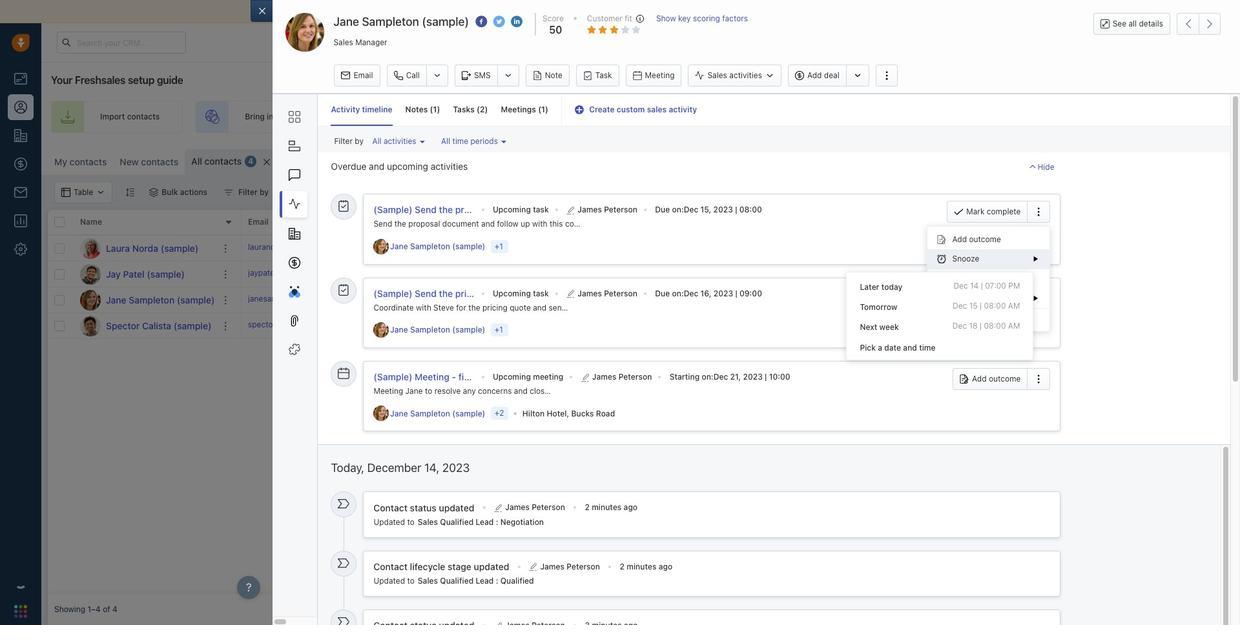 Task type: vqa. For each thing, say whether or not it's contained in the screenshot.


Task type: locate. For each thing, give the bounding box(es) containing it.
1 vertical spatial on
[[672, 289, 682, 298]]

filter by inside dialog
[[334, 136, 364, 146]]

jane up the today, december 14, 2023
[[390, 409, 408, 419]]

techcave (sample) link
[[927, 321, 995, 331]]

| right delete
[[980, 321, 982, 331]]

snooze button
[[928, 249, 1050, 269]]

document up follow
[[495, 204, 538, 215]]

1 vertical spatial document
[[442, 219, 479, 229]]

1 team from the left
[[454, 112, 472, 122]]

new contacts
[[120, 156, 178, 167]]

0 horizontal spatial minutes
[[592, 503, 622, 513]]

1 vertical spatial with
[[416, 303, 431, 313]]

2 1 from the left
[[542, 105, 545, 114]]

0 horizontal spatial call
[[406, 70, 420, 80]]

email down snooze
[[953, 274, 972, 284]]

| left 09:00
[[736, 289, 738, 298]]

0 vertical spatial 50
[[549, 24, 562, 36]]

deal
[[824, 71, 840, 80]]

to left 16,
[[663, 295, 670, 305]]

jane sampleton (sample) inside press space to select this row. row
[[106, 294, 215, 305]]

sampleton inside press space to select this row. row
[[129, 294, 175, 305]]

18 inside press space to select this row. row
[[539, 268, 550, 280]]

0 vertical spatial with
[[532, 219, 548, 229]]

updated inside 2 minutes ago updated to sales qualified lead : negotiation
[[374, 517, 405, 527]]

press space to select this row. row containing laura norda (sample)
[[48, 236, 242, 262]]

2 for contact lifecycle stage updated
[[620, 562, 625, 572]]

send up 4167348672
[[374, 219, 392, 229]]

15
[[970, 301, 978, 311]]

sampleton up manager
[[362, 15, 419, 28]]

spectorcalista@gmail.com
[[248, 320, 344, 329]]

0 horizontal spatial team
[[454, 112, 472, 122]]

ago
[[624, 503, 638, 513], [659, 562, 673, 572]]

2 mark complete from the top
[[967, 290, 1021, 300]]

3684945781
[[345, 320, 392, 329]]

all
[[724, 6, 734, 17], [1129, 19, 1137, 28]]

1 vertical spatial am
[[1008, 321, 1021, 331]]

50 inside row group
[[539, 294, 552, 306]]

1 vertical spatial pricing
[[483, 303, 508, 313]]

1 vertical spatial upcoming
[[493, 289, 531, 298]]

(sample) down next activity
[[452, 242, 486, 251]]

cell for widgetz.io (sample)
[[1017, 288, 1234, 313]]

2 (sample) from the top
[[374, 288, 413, 299]]

1 horizontal spatial 1
[[542, 105, 545, 114]]

: for dec 15, 2023 | 08:00
[[682, 205, 684, 215]]

2 minutes ago updated to sales qualified lead : negotiation
[[374, 503, 638, 527]]

upcoming task up coordinate with steve for the pricing quote and send it to jane. at top left
[[493, 289, 549, 298]]

sales inside dialog
[[647, 105, 667, 114]]

of right 1–4
[[103, 605, 110, 615]]

0 vertical spatial meeting
[[645, 70, 675, 80]]

4 inside 'all contacts 4'
[[248, 157, 254, 166]]

add left deal
[[808, 71, 822, 80]]

lead left negotiation
[[476, 517, 494, 527]]

1 horizontal spatial meeting
[[645, 70, 675, 80]]

0 vertical spatial outcome
[[969, 235, 1001, 245]]

| right the 15,
[[735, 205, 738, 215]]

+ add task down for at the left top of the page
[[442, 321, 481, 330]]

mark up acme inc (sample) link
[[967, 207, 985, 217]]

contact for contact lifecycle stage updated
[[374, 561, 408, 572]]

unqualified
[[844, 269, 885, 279]]

: inside 2 minutes ago updated to sales qualified lead : negotiation
[[496, 517, 498, 527]]

3 ) from the left
[[545, 105, 549, 114]]

add outcome down dec 18 | 08:00 am
[[972, 374, 1021, 384]]

0 vertical spatial of
[[592, 6, 601, 17]]

2 horizontal spatial (
[[538, 105, 542, 114]]

overdue and upcoming activities
[[331, 161, 468, 172]]

0 horizontal spatial sales
[[647, 105, 667, 114]]

+ add task for jaypatelsample@gmail.com + click to add
[[442, 269, 481, 279]]

complete up dec 15 | 08:00 am
[[987, 290, 1021, 300]]

contacts for import
[[127, 112, 160, 122]]

team right create on the left
[[632, 112, 651, 122]]

jaypatelsample@gmail.com
[[248, 268, 347, 278]]

tasks image
[[338, 284, 350, 296]]

meeting
[[645, 70, 675, 80], [374, 386, 403, 396]]

data
[[782, 6, 801, 17]]

2 mark complete button from the top
[[947, 285, 1028, 307]]

container_wx8msf4aqz5i3rn1 image inside filter by button
[[224, 188, 233, 197]]

key
[[679, 14, 691, 23]]

| left 10:00
[[765, 372, 767, 382]]

all contacts 4
[[191, 156, 254, 167]]

document down (sample) send the proposal document link
[[442, 219, 479, 229]]

row group
[[48, 236, 242, 339], [242, 236, 1234, 339]]

upcoming task
[[493, 205, 549, 215], [493, 289, 549, 298]]

1 vertical spatial proposal
[[409, 219, 440, 229]]

2 +1 from the top
[[495, 325, 503, 335]]

road
[[596, 409, 615, 419]]

(sample) for (sample) send the pricing quote
[[374, 288, 413, 299]]

with
[[532, 219, 548, 229], [416, 303, 431, 313]]

0 vertical spatial minutes
[[592, 503, 622, 513]]

container_wx8msf4aqz5i3rn1 image
[[149, 188, 158, 197]]

2 vertical spatial 08:00
[[984, 321, 1006, 331]]

starting
[[670, 372, 700, 382]]

my contacts
[[54, 156, 107, 167]]

1 vertical spatial j image
[[80, 290, 101, 310]]

0 horizontal spatial 1
[[433, 105, 437, 114]]

your freshsales setup guide
[[51, 74, 183, 86]]

outcome up snooze dropdown button
[[969, 235, 1001, 245]]

1 vertical spatial all
[[1129, 19, 1137, 28]]

1 + add task from the top
[[442, 243, 481, 253]]

1 vertical spatial by
[[260, 187, 269, 197]]

0 vertical spatial due
[[655, 205, 670, 215]]

0 vertical spatial 08:00
[[740, 205, 762, 215]]

1 vertical spatial sales
[[647, 105, 667, 114]]

08:00 inside dialog
[[740, 205, 762, 215]]

2 ) from the left
[[485, 105, 488, 114]]

jane sampleton (sample) down next activity
[[390, 242, 486, 251]]

dialog
[[251, 0, 1241, 625]]

1 vertical spatial due
[[655, 289, 670, 298]]

(sample) down for at the left top of the page
[[452, 325, 486, 335]]

2 horizontal spatial )
[[545, 105, 549, 114]]

meeting
[[533, 372, 564, 382]]

lead inside 2 minutes ago updated to sales qualified lead : qualified
[[476, 576, 494, 586]]

updated inside 2 minutes ago updated to sales qualified lead : qualified
[[374, 576, 405, 586]]

2 lead from the top
[[476, 576, 494, 586]]

activity inside dialog
[[669, 105, 697, 114]]

customer
[[587, 14, 623, 23]]

2 row group from the left
[[242, 236, 1234, 339]]

1 + click to add from the top
[[636, 269, 686, 279]]

show
[[656, 14, 676, 23]]

press space to select this row. row
[[48, 236, 242, 262], [242, 236, 1234, 262], [48, 262, 242, 288], [242, 262, 1234, 288], [48, 288, 242, 313], [242, 288, 1234, 313], [48, 313, 242, 339], [242, 313, 1234, 339]]

3 + add task from the top
[[442, 321, 481, 330]]

1 vertical spatial lead
[[476, 576, 494, 586]]

1 horizontal spatial sales
[[757, 6, 779, 17]]

meeting inside button
[[645, 70, 675, 80]]

0 vertical spatial send
[[415, 204, 437, 215]]

cell for e corp (sample)
[[1017, 262, 1234, 287]]

0 horizontal spatial by
[[260, 187, 269, 197]]

1 for meetings ( 1 )
[[542, 105, 545, 114]]

2023 right the 15,
[[714, 205, 733, 215]]

quote up coordinate with steve for the pricing quote and send it to jane. at top left
[[487, 288, 512, 299]]

the right for at the left top of the page
[[469, 303, 480, 313]]

task up send the proposal document and follow up with this contact after it.
[[533, 205, 549, 215]]

2 j image from the top
[[80, 290, 101, 310]]

0 vertical spatial ago
[[624, 503, 638, 513]]

pricing
[[455, 288, 485, 299], [483, 303, 508, 313]]

1 vertical spatial quote
[[510, 303, 531, 313]]

hotel,
[[547, 409, 569, 419]]

show key scoring factors link
[[656, 13, 748, 37]]

(sample) for the laura norda (sample) link
[[161, 243, 199, 254]]

all inside button
[[441, 136, 450, 146]]

(sample) send the proposal document link
[[374, 204, 538, 215]]

updated right stage
[[474, 561, 509, 572]]

1 horizontal spatial by
[[355, 136, 364, 146]]

enable
[[510, 6, 539, 17]]

team up all time periods
[[454, 112, 472, 122]]

j image
[[80, 264, 101, 285], [80, 290, 101, 310]]

upcoming
[[387, 161, 428, 172]]

grid
[[48, 209, 1234, 594]]

sampleton down next activity
[[410, 242, 450, 251]]

0 horizontal spatial of
[[103, 605, 110, 615]]

2 vertical spatial + add task
[[442, 321, 481, 330]]

lead for updated
[[476, 517, 494, 527]]

new
[[120, 156, 139, 167]]

task for spectorcalista@gmail.com
[[466, 321, 481, 330]]

1 horizontal spatial with
[[532, 219, 548, 229]]

stage change image for contact lifecycle stage updated
[[338, 557, 350, 569]]

leads right website
[[307, 112, 327, 122]]

score up 50 'button'
[[543, 14, 564, 23]]

showing 1–4 of 4
[[54, 605, 117, 615]]

janesampleton@gmail.com link
[[248, 293, 346, 307]]

jane sampleton (sample) up the spector calista (sample)
[[106, 294, 215, 305]]

|
[[735, 205, 738, 215], [981, 281, 983, 291], [736, 289, 738, 298], [980, 301, 982, 311], [980, 321, 982, 331], [765, 372, 767, 382]]

18 up send
[[539, 268, 550, 280]]

+1
[[495, 241, 503, 251], [495, 325, 503, 335]]

lauranordasample@gmail.com
[[248, 242, 358, 252]]

2 am from the top
[[1008, 321, 1021, 331]]

upcoming up coordinate with steve for the pricing quote and send it to jane. at top left
[[493, 289, 531, 298]]

1 right meetings
[[542, 105, 545, 114]]

(sample) up 14
[[953, 269, 986, 279]]

minutes for contact lifecycle stage updated
[[627, 562, 657, 572]]

1 (sample) from the top
[[374, 204, 413, 215]]

qualified down the contact status updated
[[440, 517, 474, 527]]

2 upcoming task from the top
[[493, 289, 549, 298]]

e corp (sample) link
[[927, 269, 986, 279]]

to down lifecycle
[[407, 576, 415, 586]]

up
[[521, 219, 530, 229]]

container_wx8msf4aqz5i3rn1 image
[[224, 188, 233, 197], [736, 270, 745, 279], [442, 296, 451, 305], [736, 296, 745, 305]]

cell
[[1017, 236, 1234, 261], [1017, 262, 1234, 287], [1017, 288, 1234, 313], [629, 313, 726, 339], [726, 313, 823, 339], [1017, 313, 1234, 339]]

send for (sample) send the pricing quote
[[415, 288, 437, 299]]

click left 16,
[[643, 295, 661, 305]]

2023 for 15,
[[714, 205, 733, 215]]

1 vertical spatial 4
[[112, 605, 117, 615]]

score for score
[[539, 217, 561, 227]]

( for tasks
[[477, 105, 480, 114]]

1 stage change image from the top
[[338, 498, 350, 510]]

ago inside 2 minutes ago updated to sales qualified lead : qualified
[[659, 562, 673, 572]]

to inside route leads to your team link
[[604, 112, 611, 122]]

1 horizontal spatial all
[[1129, 19, 1137, 28]]

route
[[558, 112, 579, 122]]

4 up filter by button
[[248, 157, 254, 166]]

: inside 2 minutes ago updated to sales qualified lead : qualified
[[496, 576, 498, 586]]

0 vertical spatial filter by
[[334, 136, 364, 146]]

08:00 for next week
[[984, 321, 1006, 331]]

2 inside 2 minutes ago updated to sales qualified lead : qualified
[[620, 562, 625, 572]]

2 + add task from the top
[[442, 269, 481, 279]]

: down contact lifecycle stage updated
[[496, 576, 498, 586]]

1
[[433, 105, 437, 114], [542, 105, 545, 114]]

0 horizontal spatial document
[[442, 219, 479, 229]]

name row
[[48, 210, 242, 236]]

1 vertical spatial activities
[[384, 136, 417, 146]]

0 vertical spatial + add task
[[442, 243, 481, 253]]

( for meetings
[[538, 105, 542, 114]]

2 due from the top
[[655, 289, 670, 298]]

0 vertical spatial by
[[355, 136, 364, 146]]

2 team from the left
[[632, 112, 651, 122]]

minutes inside 2 minutes ago updated to sales qualified lead : qualified
[[627, 562, 657, 572]]

50 down way
[[549, 24, 562, 36]]

1 vertical spatial meeting
[[374, 386, 403, 396]]

with right up
[[532, 219, 548, 229]]

qualified down negotiation
[[501, 576, 534, 586]]

jane up sales manager
[[334, 15, 359, 28]]

contacts down the setup
[[127, 112, 160, 122]]

call button
[[387, 65, 426, 87], [928, 289, 1050, 308]]

activities up overdue and upcoming activities
[[384, 136, 417, 146]]

⌘ o
[[351, 157, 367, 167]]

0 horizontal spatial filter
[[238, 187, 258, 197]]

contacts inside 'link'
[[127, 112, 160, 122]]

1 vertical spatial call
[[953, 294, 967, 303]]

sms
[[474, 70, 491, 80]]

1 j image from the top
[[80, 264, 101, 285]]

contacts for my
[[70, 156, 107, 167]]

all inside button
[[1129, 19, 1137, 28]]

1 1 from the left
[[433, 105, 437, 114]]

cell for acme inc (sample)
[[1017, 236, 1234, 261]]

lifecycle
[[410, 561, 445, 572]]

and left follow
[[481, 219, 495, 229]]

1 vertical spatial complete
[[987, 290, 1021, 300]]

1 am from the top
[[1009, 301, 1021, 311]]

+ click to add for 18
[[636, 269, 686, 279]]

1 vertical spatial stage change image
[[338, 557, 350, 569]]

all time periods button
[[438, 133, 510, 149]]

week
[[880, 323, 899, 332]]

0 vertical spatial updated
[[374, 517, 405, 527]]

facebook circled image
[[476, 15, 487, 28]]

1 horizontal spatial filter by
[[334, 136, 364, 146]]

1 ) from the left
[[437, 105, 440, 114]]

updated down contact lifecycle stage updated
[[374, 576, 405, 586]]

next for next activity
[[442, 217, 460, 227]]

1 vertical spatial filter
[[238, 187, 258, 197]]

customize table button
[[957, 149, 1046, 171]]

j image for jane
[[80, 290, 101, 310]]

lead for stage
[[476, 576, 494, 586]]

twitter circled image
[[493, 15, 505, 28]]

upcoming up follow
[[493, 205, 531, 215]]

contact left lifecycle
[[374, 561, 408, 572]]

periods
[[471, 136, 498, 146]]

1 vertical spatial of
[[103, 605, 110, 615]]

0 vertical spatial j image
[[80, 264, 101, 285]]

contacts for all
[[205, 156, 242, 167]]

) for meetings ( 1 )
[[545, 105, 549, 114]]

meeting up create custom sales activity
[[645, 70, 675, 80]]

concerns
[[478, 386, 512, 396]]

1 horizontal spatial leads
[[581, 112, 602, 122]]

lead
[[476, 517, 494, 527], [476, 576, 494, 586]]

manager
[[356, 37, 387, 47]]

0 vertical spatial stage change image
[[338, 498, 350, 510]]

1 upcoming task from the top
[[493, 205, 549, 215]]

upcoming task up up
[[493, 205, 549, 215]]

2023 for 16,
[[714, 289, 733, 298]]

sales left the data
[[757, 6, 779, 17]]

1 vertical spatial 50
[[539, 294, 552, 306]]

50
[[549, 24, 562, 36], [539, 294, 552, 306]]

filter by up '⌘'
[[334, 136, 364, 146]]

0 vertical spatial proposal
[[455, 204, 493, 215]]

0 vertical spatial 18
[[539, 268, 550, 280]]

0 horizontal spatial 18
[[539, 268, 550, 280]]

1 vertical spatial minutes
[[627, 562, 657, 572]]

2023
[[714, 205, 733, 215], [714, 289, 733, 298], [743, 372, 763, 382], [442, 462, 470, 475]]

jaypatelsample@gmail.com link
[[248, 267, 347, 281]]

08:00
[[740, 205, 762, 215], [984, 301, 1006, 311], [984, 321, 1006, 331]]

call up notes
[[406, 70, 420, 80]]

1 vertical spatial mark complete
[[967, 290, 1021, 300]]

to down status
[[407, 517, 415, 527]]

(sample) for jay patel (sample) link at left top
[[147, 268, 185, 279]]

0 vertical spatial (sample)
[[374, 204, 413, 215]]

2 upcoming from the top
[[493, 289, 531, 298]]

1 horizontal spatial team
[[632, 112, 651, 122]]

) right "invite"
[[437, 105, 440, 114]]

updated for contact status updated
[[374, 517, 405, 527]]

0 vertical spatial filter
[[334, 136, 353, 146]]

meetings image
[[338, 368, 350, 379]]

0 vertical spatial time
[[453, 136, 469, 146]]

1 lead from the top
[[476, 517, 494, 527]]

1 vertical spatial call button
[[928, 289, 1050, 308]]

james up jane. at the left top
[[578, 289, 602, 298]]

0 horizontal spatial activity
[[462, 217, 490, 227]]

1 mark complete button from the top
[[947, 201, 1028, 223]]

2 + click to add from the top
[[636, 295, 686, 305]]

add down dec 18 | 08:00 am
[[972, 374, 987, 384]]

the right phone
[[395, 219, 406, 229]]

1 ( from the left
[[430, 105, 433, 114]]

o
[[361, 157, 367, 167]]

add outcome inside add outcome button
[[972, 374, 1021, 384]]

next inside grid
[[442, 217, 460, 227]]

stage change image
[[338, 498, 350, 510], [338, 557, 350, 569], [338, 616, 350, 625]]

2 ( from the left
[[477, 105, 480, 114]]

container_wx8msf4aqz5i3rn1 image down 'all contacts 4'
[[224, 188, 233, 197]]

07:00
[[985, 281, 1007, 291]]

import all your sales data link
[[693, 6, 803, 17]]

1 vertical spatial score
[[539, 217, 561, 227]]

next up pick at right bottom
[[860, 323, 878, 332]]

grid containing 18
[[48, 209, 1234, 594]]

send
[[415, 204, 437, 215], [374, 219, 392, 229], [415, 288, 437, 299]]

hilton hotel, bucks road
[[523, 409, 615, 419]]

spectorcalista@gmail.com 3684945781
[[248, 320, 392, 329]]

mark complete up snooze dropdown button
[[967, 207, 1021, 217]]

2 vertical spatial 2
[[620, 562, 625, 572]]

) for notes ( 1 )
[[437, 105, 440, 114]]

1 due from the top
[[655, 205, 670, 215]]

am for dec 18 | 08:00 am
[[1008, 321, 1021, 331]]

jane sampleton (sample) link
[[390, 241, 488, 252], [106, 294, 215, 307], [390, 325, 488, 336], [390, 408, 488, 419]]

sales down lifecycle
[[418, 576, 438, 586]]

contacts right the new
[[141, 156, 178, 167]]

14
[[971, 281, 979, 291]]

import down your freshsales setup guide at the left top of page
[[100, 112, 125, 122]]

0 horizontal spatial )
[[437, 105, 440, 114]]

3 ( from the left
[[538, 105, 542, 114]]

contact left status
[[374, 502, 408, 513]]

2 inside 2 minutes ago updated to sales qualified lead : negotiation
[[585, 503, 590, 513]]

2 horizontal spatial all
[[441, 136, 450, 146]]

1 +1 from the top
[[495, 241, 503, 251]]

: for dec 21, 2023 | 10:00
[[711, 372, 714, 382]]

1 contact from the top
[[374, 502, 408, 513]]

all
[[372, 136, 382, 146], [441, 136, 450, 146], [191, 156, 202, 167]]

my contacts button
[[48, 149, 113, 175], [54, 156, 107, 167]]

2 leads from the left
[[581, 112, 602, 122]]

add left 16,
[[673, 295, 686, 305]]

1 horizontal spatial call
[[953, 294, 967, 303]]

1 for notes ( 1 )
[[433, 105, 437, 114]]

1 mark from the top
[[967, 207, 985, 217]]

0 horizontal spatial leads
[[307, 112, 327, 122]]

lead inside 2 minutes ago updated to sales qualified lead : negotiation
[[476, 517, 494, 527]]

2 vertical spatial send
[[415, 288, 437, 299]]

(sample) up snooze
[[962, 244, 995, 253]]

jane sampleton (sample) down resolve
[[390, 409, 486, 419]]

+ click to add left 16,
[[636, 295, 686, 305]]

1 updated from the top
[[374, 517, 405, 527]]

(sample) down dec 14 | 07:00 pm
[[968, 295, 1000, 305]]

2 vertical spatial on
[[702, 372, 711, 382]]

janesampleton@gmail.com
[[248, 294, 346, 304]]

0 horizontal spatial meeting
[[374, 386, 403, 396]]

next
[[442, 217, 460, 227], [860, 323, 878, 332]]

upcoming up the concerns
[[493, 372, 531, 382]]

2023 right 16,
[[714, 289, 733, 298]]

december
[[367, 462, 422, 475]]

guide
[[157, 74, 183, 86]]

18 down 15
[[969, 321, 978, 331]]

acme inc (sample)
[[927, 244, 995, 253]]

1 horizontal spatial call button
[[928, 289, 1050, 308]]

cell for techcave (sample)
[[1017, 313, 1234, 339]]

laura norda (sample) link
[[106, 242, 199, 255]]

sales manager
[[334, 37, 387, 47]]

(sample) for acme inc (sample) link
[[962, 244, 995, 253]]

freshworks switcher image
[[14, 605, 27, 618]]

(sample) down the laura norda (sample) link
[[147, 268, 185, 279]]

work phone
[[345, 217, 391, 227]]

0 horizontal spatial activities
[[384, 136, 417, 146]]

(sample) for e corp (sample) link
[[953, 269, 986, 279]]

james peterson
[[578, 205, 638, 215], [748, 269, 807, 279], [578, 289, 638, 298], [748, 295, 807, 305], [592, 372, 652, 382], [505, 503, 565, 513], [540, 562, 600, 572]]

sampleton down jay patel (sample) link at left top
[[129, 294, 175, 305]]

updated right status
[[439, 502, 475, 513]]

notes
[[406, 105, 428, 114]]

0 vertical spatial add outcome
[[953, 235, 1001, 245]]

minutes inside 2 minutes ago updated to sales qualified lead : negotiation
[[592, 503, 622, 513]]

1 horizontal spatial (
[[477, 105, 480, 114]]

+ add task up the '(sample) send the pricing quote'
[[442, 269, 481, 279]]

all for time
[[441, 136, 450, 146]]

0 vertical spatial upcoming
[[493, 205, 531, 215]]

: left the 15,
[[682, 205, 684, 215]]

: left 16,
[[682, 289, 684, 298]]

2 contact from the top
[[374, 561, 408, 572]]

0 horizontal spatial all
[[724, 6, 734, 17]]

activities down the factors
[[730, 71, 762, 80]]

1 upcoming from the top
[[493, 205, 531, 215]]

1 horizontal spatial filter
[[334, 136, 353, 146]]

2 horizontal spatial activities
[[730, 71, 762, 80]]

sms button
[[455, 65, 497, 87]]

bucks
[[571, 409, 594, 419]]

1 vertical spatial upcoming task
[[493, 289, 549, 298]]

2 for contact status updated
[[585, 503, 590, 513]]

1 row group from the left
[[48, 236, 242, 339]]

click for 18
[[643, 269, 661, 279]]

2 updated from the top
[[374, 576, 405, 586]]

2 stage change image from the top
[[338, 557, 350, 569]]

contacts for new
[[141, 156, 178, 167]]

pick
[[860, 343, 876, 352]]

1 horizontal spatial ago
[[659, 562, 673, 572]]

0 vertical spatial mark
[[967, 207, 985, 217]]

ago inside 2 minutes ago updated to sales qualified lead : negotiation
[[624, 503, 638, 513]]



Task type: describe. For each thing, give the bounding box(es) containing it.
techcave
[[927, 321, 961, 331]]

press space to select this row. row containing spector calista (sample)
[[48, 313, 242, 339]]

jane down phone
[[390, 242, 408, 251]]

this
[[550, 219, 563, 229]]

1 horizontal spatial import
[[693, 6, 722, 17]]

all time periods
[[441, 136, 498, 146]]

to up due on : dec 16, 2023 | 09:00
[[663, 269, 670, 279]]

jane left resolve
[[406, 386, 423, 396]]

mark complete button for (sample) send the proposal document
[[947, 201, 1028, 223]]

filter inside dialog
[[334, 136, 353, 146]]

e
[[927, 269, 931, 279]]

to left resolve
[[425, 386, 432, 396]]

add up the '(sample) send the pricing quote'
[[449, 269, 464, 279]]

name
[[80, 217, 102, 227]]

task for lauranordasample@gmail.com
[[466, 243, 481, 253]]

am for dec 15 | 08:00 am
[[1009, 301, 1021, 311]]

follow
[[497, 219, 519, 229]]

call link
[[387, 65, 426, 87]]

all for contacts
[[191, 156, 202, 167]]

by inside dialog
[[355, 136, 364, 146]]

add inside add outcome button
[[972, 374, 987, 384]]

by inside filter by button
[[260, 187, 269, 197]]

3 upcoming from the top
[[493, 372, 531, 382]]

row group containing 18
[[242, 236, 1234, 339]]

16,
[[701, 289, 712, 298]]

2 minutes ago updated to sales qualified lead : qualified
[[374, 562, 673, 586]]

(sample) for jane sampleton (sample) link under steve on the left top of page
[[452, 325, 486, 335]]

0 vertical spatial sales
[[757, 6, 779, 17]]

1 complete from the top
[[987, 207, 1021, 217]]

freshsales
[[75, 74, 125, 86]]

2 mark from the top
[[967, 290, 985, 300]]

create
[[589, 105, 615, 114]]

j image for jay
[[80, 264, 101, 285]]

today,
[[331, 462, 365, 475]]

delete
[[953, 314, 976, 323]]

sales left manager
[[334, 37, 353, 47]]

account
[[927, 217, 958, 227]]

and right the o
[[369, 161, 385, 172]]

+ add task for spectorcalista@gmail.com 3684945781
[[442, 321, 481, 330]]

due for quote
[[655, 289, 670, 298]]

customize
[[977, 155, 1017, 165]]

add up snooze
[[953, 235, 967, 245]]

on for (sample) send the pricing quote
[[672, 289, 682, 298]]

sales activities
[[708, 71, 762, 80]]

08:00 for tomorrow
[[984, 301, 1006, 311]]

press space to select this row. row containing 18
[[242, 262, 1234, 288]]

press space to select this row. row containing jay patel (sample)
[[48, 262, 242, 288]]

outcome inside button
[[989, 374, 1021, 384]]

) for tasks ( 2 )
[[485, 105, 488, 114]]

(sample) for jane sampleton (sample) link under resolve
[[452, 409, 486, 419]]

phone
[[367, 217, 391, 227]]

add for 18
[[673, 269, 686, 279]]

1 horizontal spatial activities
[[431, 161, 468, 172]]

activity
[[331, 105, 360, 114]]

50 inside score 50
[[549, 24, 562, 36]]

all for activities
[[372, 136, 382, 146]]

task for jaypatelsample@gmail.com
[[466, 269, 481, 279]]

meeting button
[[626, 65, 682, 87]]

container_wx8msf4aqz5i3rn1 image right 16,
[[736, 296, 745, 305]]

14,
[[424, 462, 439, 475]]

add down for at the left top of the page
[[449, 321, 464, 330]]

meeting for meeting jane to resolve any concerns and close the deal.
[[374, 386, 403, 396]]

jane sampleton (sample) link down resolve
[[390, 408, 488, 419]]

3684945781 link
[[345, 319, 392, 333]]

row group containing laura norda (sample)
[[48, 236, 242, 339]]

jay patel (sample)
[[106, 268, 185, 279]]

add outcome button
[[953, 368, 1028, 390]]

add deal
[[808, 71, 840, 80]]

press space to select this row. row containing lauranordasample@gmail.com
[[242, 236, 1234, 262]]

qualified up pick at right bottom
[[844, 321, 876, 331]]

tomorrow
[[860, 303, 898, 312]]

1–4
[[88, 605, 101, 615]]

filter by inside button
[[238, 187, 269, 197]]

add inside add deal button
[[808, 71, 822, 80]]

upcoming for quote
[[493, 289, 531, 298]]

lauranordasample@gmail.com link
[[248, 242, 358, 255]]

dialog containing jane sampleton (sample)
[[251, 0, 1241, 625]]

: for dec 16, 2023 | 09:00
[[682, 289, 684, 298]]

connect your mailbox to improve deliverability and enable 2-way sync of email conversations. import all your sales data
[[292, 6, 801, 17]]

sampleton down steve on the left top of page
[[410, 325, 450, 335]]

( for notes
[[430, 105, 433, 114]]

3 stage change image from the top
[[338, 616, 350, 625]]

press space to select this row. row containing spectorcalista@gmail.com
[[242, 313, 1234, 339]]

inc
[[949, 244, 960, 253]]

2023 for 21,
[[743, 372, 763, 382]]

upcoming for document
[[493, 205, 531, 215]]

james up 09:00
[[748, 269, 772, 279]]

spector calista (sample) link
[[106, 320, 212, 332]]

qualified inside 2 minutes ago updated to sales qualified lead : negotiation
[[440, 517, 474, 527]]

today, december 14, 2023
[[331, 462, 470, 475]]

your
[[51, 74, 72, 86]]

and right the date
[[904, 343, 917, 352]]

work
[[345, 217, 365, 227]]

negotiation
[[501, 517, 544, 527]]

task
[[596, 70, 612, 80]]

setup
[[128, 74, 155, 86]]

james up road
[[592, 372, 617, 382]]

0 vertical spatial pricing
[[455, 288, 485, 299]]

email inside button
[[354, 70, 373, 80]]

tasks image
[[338, 200, 350, 212]]

the down meeting
[[551, 386, 563, 396]]

4167348672
[[345, 242, 392, 252]]

contact lifecycle stage updated
[[374, 561, 509, 572]]

time inside all time periods button
[[453, 136, 469, 146]]

l image
[[80, 238, 101, 259]]

jane sampleton (sample) link down next activity
[[390, 241, 488, 252]]

create custom sales activity link
[[575, 105, 697, 114]]

send
[[549, 303, 567, 313]]

(sample) down 15
[[963, 321, 995, 331]]

0 vertical spatial updated
[[439, 502, 475, 513]]

the up steve on the left top of page
[[439, 288, 453, 299]]

0 horizontal spatial 4
[[112, 605, 117, 615]]

jane down coordinate
[[390, 325, 408, 335]]

today
[[882, 282, 903, 292]]

jane sampleton (sample) down steve on the left top of page
[[390, 325, 486, 335]]

mark complete button for (sample) send the pricing quote
[[947, 285, 1028, 307]]

customer fit
[[587, 14, 632, 23]]

it.
[[615, 219, 622, 229]]

janesampleton@gmail.com 3684932360
[[248, 294, 394, 304]]

bring in website leads
[[245, 112, 327, 122]]

due on : dec 15, 2023 | 08:00
[[655, 205, 762, 215]]

to inside 2 minutes ago updated to sales qualified lead : negotiation
[[407, 517, 415, 527]]

coordinate
[[374, 303, 414, 313]]

score 50
[[543, 14, 564, 36]]

0 horizontal spatial email
[[248, 217, 269, 227]]

sales inside 2 minutes ago updated to sales qualified lead : qualified
[[418, 576, 438, 586]]

spector calista (sample)
[[106, 320, 212, 331]]

+1 for document
[[495, 241, 503, 251]]

jane sampleton (sample) up manager
[[334, 15, 469, 28]]

upcoming task for (sample) send the pricing quote
[[493, 289, 549, 298]]

james right 16,
[[748, 295, 772, 305]]

jane inside press space to select this row. row
[[106, 294, 126, 305]]

0 vertical spatial quote
[[487, 288, 512, 299]]

1 vertical spatial updated
[[474, 561, 509, 572]]

sales down the show key scoring factors link
[[708, 71, 727, 80]]

activities for all activities
[[384, 136, 417, 146]]

upcoming task for (sample) send the proposal document
[[493, 205, 549, 215]]

activity timeline
[[331, 105, 393, 114]]

stage change image for contact status updated
[[338, 498, 350, 510]]

to down 4167348672 link
[[372, 268, 380, 278]]

email button
[[334, 65, 380, 87]]

actions
[[180, 187, 207, 197]]

my
[[54, 156, 67, 167]]

2023 right '14,'
[[442, 462, 470, 475]]

(sample) left "facebook circled" icon
[[422, 15, 469, 28]]

press space to select this row. row containing 50
[[242, 288, 1234, 313]]

the up next activity
[[439, 204, 453, 215]]

2 complete from the top
[[987, 290, 1021, 300]]

add for 50
[[673, 295, 686, 305]]

date
[[885, 343, 901, 352]]

| right 14
[[981, 281, 983, 291]]

2 vertical spatial email
[[953, 274, 972, 284]]

starting on : dec 21, 2023 | 10:00
[[670, 372, 791, 382]]

add down next activity
[[449, 243, 464, 253]]

09:00
[[740, 289, 762, 298]]

container_wx8msf4aqz5i3rn1 image left for at the left top of the page
[[442, 296, 451, 305]]

james up negotiation
[[505, 503, 530, 513]]

next week
[[860, 323, 899, 332]]

send for (sample) send the proposal document
[[415, 204, 437, 215]]

linkedin circled image
[[511, 15, 523, 28]]

| right 15
[[980, 301, 982, 311]]

0 vertical spatial 2
[[480, 105, 485, 114]]

jane sampleton (sample) link down steve on the left top of page
[[390, 325, 488, 336]]

sampleton down resolve
[[410, 409, 450, 419]]

minutes for contact status updated
[[592, 503, 622, 513]]

2-
[[541, 6, 551, 17]]

1 horizontal spatial proposal
[[455, 204, 493, 215]]

1 horizontal spatial of
[[592, 6, 601, 17]]

press space to select this row. row containing jane sampleton (sample)
[[48, 288, 242, 313]]

0 horizontal spatial proposal
[[409, 219, 440, 229]]

to right it on the left top of the page
[[576, 303, 583, 313]]

container_wx8msf4aqz5i3rn1 image up 09:00
[[736, 270, 745, 279]]

qualified down later
[[844, 295, 876, 305]]

(sample) for (sample) send the proposal document
[[374, 204, 413, 215]]

and left linkedin circled icon
[[492, 6, 508, 17]]

to inside 2 minutes ago updated to sales qualified lead : qualified
[[407, 576, 415, 586]]

Search your CRM... text field
[[57, 32, 186, 54]]

spectorcalista@gmail.com link
[[248, 319, 344, 333]]

1 horizontal spatial time
[[920, 343, 936, 352]]

meeting for meeting
[[645, 70, 675, 80]]

jane sampleton (sample) link up the spector calista (sample)
[[106, 294, 215, 307]]

updated for contact lifecycle stage updated
[[374, 576, 405, 586]]

contact status updated
[[374, 502, 475, 513]]

1 horizontal spatial document
[[495, 204, 538, 215]]

call inside dialog
[[406, 70, 420, 80]]

website
[[276, 112, 305, 122]]

dec 14 | 07:00 pm
[[954, 281, 1021, 291]]

acme inc (sample) link
[[927, 244, 995, 253]]

contact for contact status updated
[[374, 502, 408, 513]]

steve
[[434, 303, 454, 313]]

import contacts link
[[51, 101, 183, 133]]

click down 4167348672 link
[[352, 268, 370, 278]]

close image
[[1221, 8, 1228, 15]]

ago for contact lifecycle stage updated
[[659, 562, 673, 572]]

and down upcoming meeting
[[514, 386, 528, 396]]

due for document
[[655, 205, 670, 215]]

snooze
[[953, 254, 980, 264]]

in
[[267, 112, 274, 122]]

next for next week
[[860, 323, 878, 332]]

0 vertical spatial call button
[[387, 65, 426, 87]]

filter inside button
[[238, 187, 258, 197]]

contact
[[565, 219, 593, 229]]

send the proposal document and follow up with this contact after it.
[[374, 219, 622, 229]]

dec 15 | 08:00 am
[[953, 301, 1021, 311]]

1 horizontal spatial 18
[[969, 321, 978, 331]]

any
[[463, 386, 476, 396]]

sales inside 2 minutes ago updated to sales qualified lead : negotiation
[[418, 517, 438, 527]]

(sample) for jane sampleton (sample) link on top of the spector calista (sample)
[[177, 294, 215, 305]]

1 mark complete from the top
[[967, 207, 1021, 217]]

for
[[456, 303, 466, 313]]

and left send
[[533, 303, 547, 313]]

on for (sample) send the proposal document
[[672, 205, 682, 215]]

+1 for quote
[[495, 325, 503, 335]]

status
[[410, 502, 437, 513]]

add down 4167348672 link
[[382, 268, 396, 278]]

1 vertical spatial send
[[374, 219, 392, 229]]

james down negotiation
[[540, 562, 565, 572]]

see
[[1113, 19, 1127, 28]]

+ click to add for 50
[[636, 295, 686, 305]]

a
[[878, 343, 883, 352]]

(sample) for jane sampleton (sample) link underneath next activity
[[452, 242, 486, 251]]

click for 50
[[643, 295, 661, 305]]

to right mailbox
[[387, 6, 396, 17]]

scoring
[[693, 14, 720, 23]]

close
[[530, 386, 549, 396]]

activities for sales activities
[[730, 71, 762, 80]]

task up send
[[533, 289, 549, 298]]

james up contact
[[578, 205, 602, 215]]

(sample) for "spector calista (sample)" link
[[174, 320, 212, 331]]

way
[[551, 6, 567, 17]]

patel
[[123, 268, 145, 279]]

import inside 'link'
[[100, 112, 125, 122]]

next activity
[[442, 217, 490, 227]]

score for score 50
[[543, 14, 564, 23]]

1 leads from the left
[[307, 112, 327, 122]]

customize table
[[977, 155, 1038, 165]]

ago for contact status updated
[[624, 503, 638, 513]]

qualified down stage
[[440, 576, 474, 586]]

s image
[[80, 316, 101, 336]]

4167348672 link
[[345, 242, 392, 255]]



